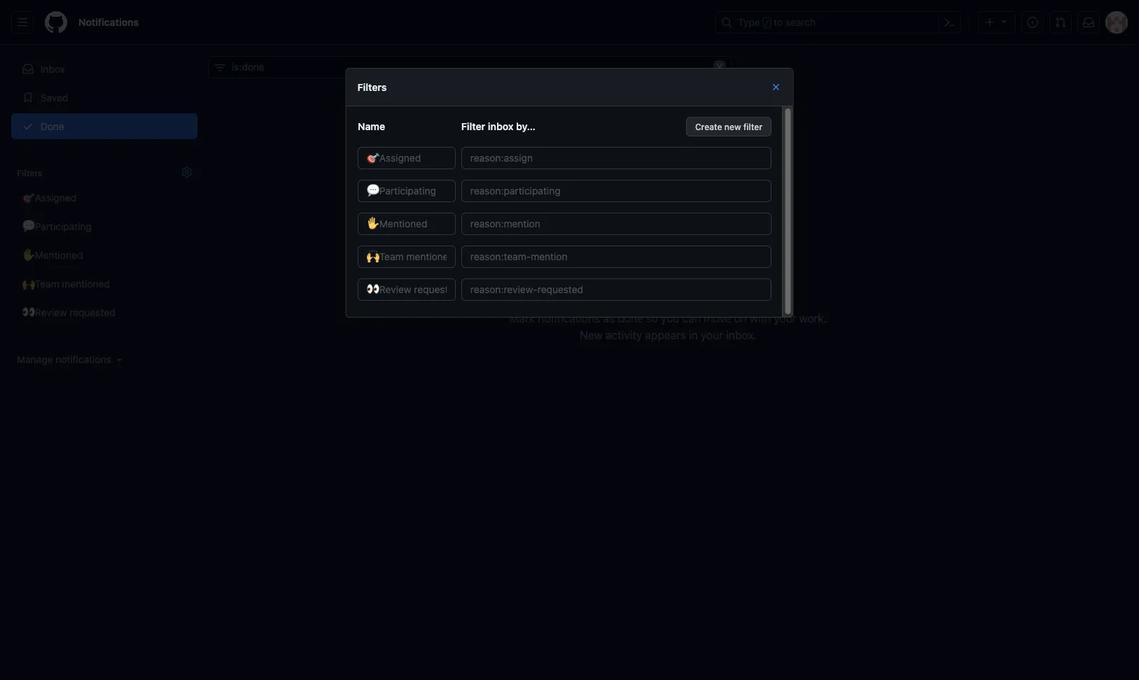Task type: describe. For each thing, give the bounding box(es) containing it.
bookmark image
[[22, 92, 34, 103]]

so
[[646, 312, 659, 325]]

mentioned
[[35, 249, 83, 261]]

close dialog image
[[771, 82, 782, 93]]

✋ Mentioned text field
[[358, 213, 456, 236]]

customize filters image
[[181, 167, 193, 178]]

🎯 assigned link
[[11, 185, 197, 211]]

review
[[35, 307, 67, 318]]

requested
[[70, 307, 115, 318]]

work.
[[800, 312, 827, 325]]

notifications image
[[1084, 17, 1095, 28]]

done
[[38, 120, 64, 132]]

reason:mention text field
[[461, 213, 772, 236]]

👀 Review requested text field
[[358, 279, 456, 301]]

💬
[[22, 221, 32, 232]]

0 vertical spatial your
[[774, 312, 797, 325]]

💬 participating link
[[11, 214, 197, 240]]

search
[[786, 16, 816, 28]]

/
[[765, 18, 770, 28]]

saved link
[[11, 85, 197, 111]]

new
[[725, 122, 741, 132]]

on
[[735, 312, 747, 325]]

notifications link
[[73, 11, 144, 34]]

🙌 team mentioned
[[22, 278, 110, 290]]

reason:review-requested text field
[[461, 279, 772, 301]]

1 vertical spatial filters
[[17, 168, 43, 178]]

filter
[[461, 121, 485, 133]]

🎯 Assigned text field
[[358, 147, 456, 170]]

inbox.
[[727, 329, 757, 342]]

🙌
[[22, 278, 32, 290]]

filter image
[[214, 62, 225, 74]]

🙌 Team mentioned text field
[[358, 246, 456, 268]]

issue opened image
[[1028, 17, 1039, 28]]

move
[[704, 312, 732, 325]]

1 vertical spatial your
[[701, 329, 724, 342]]

0 vertical spatial mark
[[626, 289, 658, 305]]

inbox
[[40, 63, 65, 75]]

💬 participating
[[22, 221, 92, 232]]

0 horizontal spatial as
[[603, 312, 615, 325]]

triangle down image
[[999, 16, 1010, 27]]

inbox image
[[22, 63, 34, 75]]

command palette image
[[944, 17, 956, 28]]

homepage image
[[45, 11, 67, 34]]

filters inside dialog
[[358, 81, 387, 93]]

filter
[[743, 122, 763, 132]]

👀
[[22, 307, 32, 318]]

🎯 assigned
[[22, 192, 76, 204]]

activity
[[606, 329, 643, 342]]



Task type: vqa. For each thing, say whether or not it's contained in the screenshot.
the notifications within Manage notifications Popup Button
yes



Task type: locate. For each thing, give the bounding box(es) containing it.
type
[[738, 16, 760, 28]]

💬 Participating text field
[[358, 180, 456, 203]]

notifications
[[538, 312, 600, 325], [56, 354, 111, 366]]

notifications up new
[[538, 312, 600, 325]]

done link
[[11, 113, 197, 139]]

as up you
[[661, 289, 676, 305]]

manage
[[17, 354, 53, 366]]

1 vertical spatial mark
[[510, 312, 535, 325]]

notifications
[[78, 16, 139, 28]]

mark
[[626, 289, 658, 305], [510, 312, 535, 325]]

git pull request image
[[1056, 17, 1067, 28]]

your down move
[[701, 329, 724, 342]]

Filter notifications text field
[[209, 56, 732, 78]]

by…
[[516, 121, 535, 133]]

as up activity in the right of the page
[[603, 312, 615, 325]]

👀 review requested
[[22, 307, 115, 318]]

✋ mentioned link
[[11, 242, 197, 268]]

notifications left triangle down image
[[56, 354, 111, 366]]

check image
[[22, 121, 34, 132]]

saved
[[38, 92, 68, 103]]

notifications inside popup button
[[56, 354, 111, 366]]

1 horizontal spatial done
[[679, 289, 712, 305]]

0 horizontal spatial your
[[701, 329, 724, 342]]

👀 review requested link
[[11, 300, 197, 326]]

name
[[358, 121, 385, 133]]

filters up name
[[358, 81, 387, 93]]

1 horizontal spatial mark
[[626, 289, 658, 305]]

🙌 team mentioned link
[[11, 271, 197, 297]]

0 horizontal spatial notifications
[[56, 354, 111, 366]]

create new filter
[[695, 122, 763, 132]]

None search field
[[209, 56, 732, 78]]

0 vertical spatial as
[[661, 289, 676, 305]]

clear filters image
[[714, 61, 727, 73]]

inbox link
[[11, 56, 197, 82]]

team
[[35, 278, 59, 290]]

✋
[[22, 249, 32, 261]]

0 horizontal spatial mark
[[510, 312, 535, 325]]

with
[[750, 312, 771, 325]]

1 horizontal spatial as
[[661, 289, 676, 305]]

manage notifications button
[[17, 353, 125, 367]]

filters
[[358, 81, 387, 93], [17, 168, 43, 178]]

inbox
[[488, 121, 513, 133]]

can
[[683, 312, 701, 325]]

0 horizontal spatial done
[[618, 312, 644, 325]]

in
[[689, 329, 698, 342]]

1 horizontal spatial filters
[[358, 81, 387, 93]]

manage notifications
[[17, 354, 111, 366]]

✋ mentioned
[[22, 249, 83, 261]]

new
[[580, 329, 603, 342]]

done up activity in the right of the page
[[618, 312, 644, 325]]

notifications inside mark as done mark notifications as done so you can move on with your work. new activity appears in your inbox.
[[538, 312, 600, 325]]

1 horizontal spatial notifications
[[538, 312, 600, 325]]

as
[[661, 289, 676, 305], [603, 312, 615, 325]]

mark as done mark notifications as done so you can move on with your work. new activity appears in your inbox.
[[510, 289, 827, 342]]

mark as done image
[[553, 135, 784, 277]]

1 horizontal spatial your
[[774, 312, 797, 325]]

type / to search
[[738, 16, 816, 28]]

0 horizontal spatial filters
[[17, 168, 43, 178]]

reason:participating text field
[[461, 180, 772, 203]]

plus image
[[985, 17, 996, 28]]

create
[[695, 122, 722, 132]]

assigned
[[35, 192, 76, 204]]

participating
[[35, 221, 92, 232]]

you
[[661, 312, 680, 325]]

your
[[774, 312, 797, 325], [701, 329, 724, 342]]

1 vertical spatial notifications
[[56, 354, 111, 366]]

triangle down image
[[114, 354, 125, 366]]

to
[[774, 16, 783, 28]]

done
[[679, 289, 712, 305], [618, 312, 644, 325]]

create new filter button
[[686, 117, 772, 137]]

filters up 🎯
[[17, 168, 43, 178]]

0 vertical spatial filters
[[358, 81, 387, 93]]

appears
[[645, 329, 686, 342]]

0 vertical spatial done
[[679, 289, 712, 305]]

reason:team-mention text field
[[461, 246, 772, 268]]

done up can
[[679, 289, 712, 305]]

mentioned
[[62, 278, 110, 290]]

reason:assign text field
[[461, 147, 772, 170]]

🎯
[[22, 192, 32, 204]]

your right with
[[774, 312, 797, 325]]

filter inbox by…
[[461, 121, 535, 133]]

notifications element
[[11, 45, 794, 401]]

1 vertical spatial as
[[603, 312, 615, 325]]

filters dialog
[[346, 68, 794, 318]]

0 vertical spatial notifications
[[538, 312, 600, 325]]

1 vertical spatial done
[[618, 312, 644, 325]]



